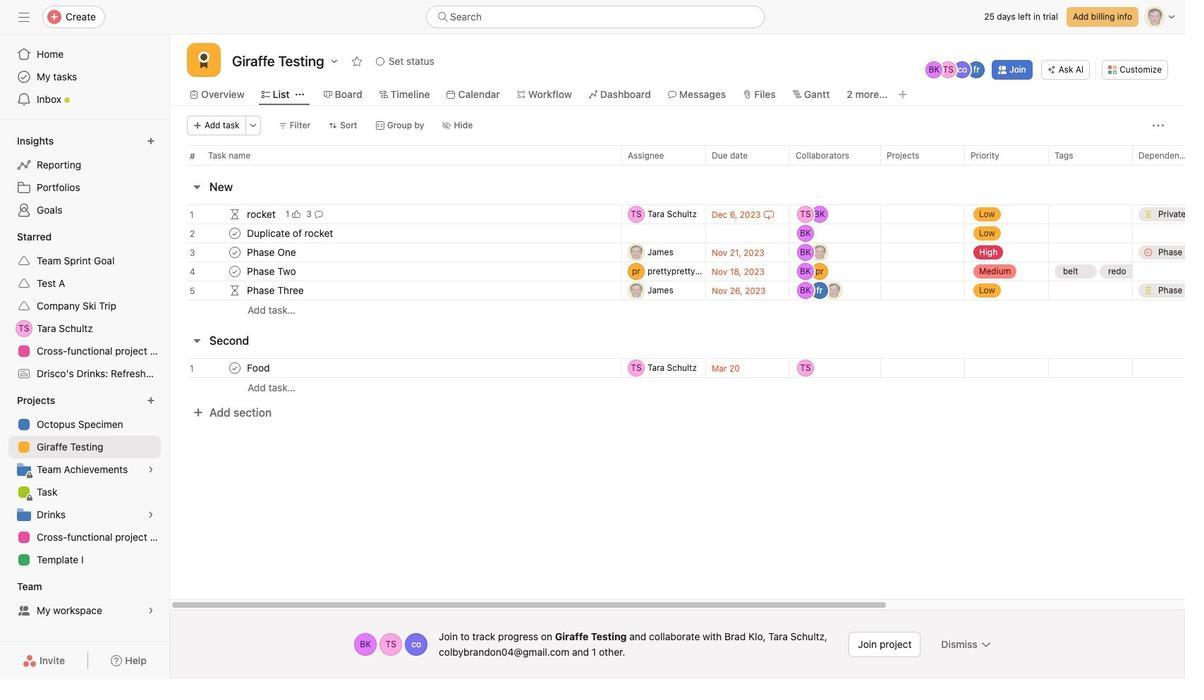 Task type: locate. For each thing, give the bounding box(es) containing it.
dependencies image inside rocket "cell"
[[226, 206, 243, 223]]

hide sidebar image
[[18, 11, 30, 23]]

0 horizontal spatial more actions image
[[249, 121, 257, 130]]

1 mark complete checkbox from the top
[[226, 244, 243, 261]]

2 vertical spatial task name text field
[[244, 361, 274, 375]]

task name text field inside food cell
[[244, 361, 274, 375]]

ribbon image
[[195, 52, 212, 68]]

Task name text field
[[244, 226, 337, 241], [244, 284, 308, 298], [244, 361, 274, 375]]

mark complete image inside phase one cell
[[226, 244, 243, 261]]

1 vertical spatial dependencies image
[[226, 282, 243, 299]]

2 vertical spatial task name text field
[[244, 265, 300, 279]]

1 mark complete checkbox from the top
[[226, 225, 243, 242]]

mark complete checkbox inside duplicate of rocket "cell"
[[226, 225, 243, 242]]

task name text field for mark complete image within the phase two cell
[[244, 265, 300, 279]]

rocket cell
[[170, 205, 622, 224]]

mark complete checkbox inside phase two cell
[[226, 263, 243, 280]]

1 vertical spatial mark complete checkbox
[[226, 360, 243, 377]]

0 vertical spatial mark complete checkbox
[[226, 225, 243, 242]]

mark complete checkbox for food cell
[[226, 360, 243, 377]]

collapse task list for this group image for header new tree grid
[[191, 181, 202, 193]]

task name text field inside rocket "cell"
[[244, 207, 280, 222]]

3 mark complete image from the top
[[226, 263, 243, 280]]

1 task name text field from the top
[[244, 207, 280, 222]]

1 like. click to like this task image
[[292, 210, 301, 219]]

1 task name text field from the top
[[244, 226, 337, 241]]

see details, drinks image
[[147, 511, 155, 519]]

1 dependencies image from the top
[[226, 206, 243, 223]]

0 vertical spatial task name text field
[[244, 226, 337, 241]]

2 mark complete checkbox from the top
[[226, 360, 243, 377]]

mark complete checkbox for task name text field within the phase two cell
[[226, 263, 243, 280]]

mark complete checkbox inside food cell
[[226, 360, 243, 377]]

mark complete image
[[226, 225, 243, 242], [226, 244, 243, 261], [226, 263, 243, 280], [226, 360, 243, 377]]

phase one cell
[[170, 243, 622, 262]]

Task name text field
[[244, 207, 280, 222], [244, 246, 300, 260], [244, 265, 300, 279]]

mark complete checkbox for phase one cell on the top of page
[[226, 244, 243, 261]]

new insights image
[[147, 137, 155, 145]]

see details, team achievements image
[[147, 466, 155, 474]]

2 task name text field from the top
[[244, 246, 300, 260]]

0 vertical spatial dependencies image
[[226, 206, 243, 223]]

0 vertical spatial mark complete checkbox
[[226, 244, 243, 261]]

you've reached the maximum number of tabs. remove a tab to add a new one. image
[[898, 89, 909, 100]]

4 mark complete image from the top
[[226, 360, 243, 377]]

mark complete image inside phase two cell
[[226, 263, 243, 280]]

teams element
[[0, 574, 169, 625]]

projects element
[[0, 388, 169, 574]]

1 horizontal spatial more actions image
[[1153, 120, 1164, 131]]

dependencies image inside phase three cell
[[226, 282, 243, 299]]

1 mark complete image from the top
[[226, 225, 243, 242]]

2 task name text field from the top
[[244, 284, 308, 298]]

linked projects for rocket cell
[[880, 205, 965, 224]]

mark complete image inside duplicate of rocket "cell"
[[226, 225, 243, 242]]

3 comments image
[[315, 210, 323, 219]]

1 vertical spatial collapse task list for this group image
[[191, 335, 202, 346]]

dependencies image for phase three cell
[[226, 282, 243, 299]]

mark complete checkbox inside phase one cell
[[226, 244, 243, 261]]

1 vertical spatial task name text field
[[244, 246, 300, 260]]

add to starred image
[[351, 56, 362, 67]]

mark complete image for phase two cell
[[226, 263, 243, 280]]

dependencies image
[[226, 206, 243, 223], [226, 282, 243, 299]]

mark complete image for duplicate of rocket "cell" at top
[[226, 225, 243, 242]]

phase three cell
[[170, 281, 622, 301]]

list box
[[426, 6, 765, 28]]

task name text field inside phase two cell
[[244, 265, 300, 279]]

2 mark complete checkbox from the top
[[226, 263, 243, 280]]

row
[[170, 145, 1185, 171], [187, 164, 1185, 166], [170, 200, 1185, 229], [170, 219, 1185, 248], [170, 238, 1185, 267], [170, 258, 1185, 286], [170, 277, 1185, 305], [170, 300, 1185, 320], [170, 354, 1185, 382], [170, 377, 1185, 397]]

Mark complete checkbox
[[226, 244, 243, 261], [226, 360, 243, 377]]

2 dependencies image from the top
[[226, 282, 243, 299]]

0 vertical spatial collapse task list for this group image
[[191, 181, 202, 193]]

mark complete image inside food cell
[[226, 360, 243, 377]]

task name text field inside phase three cell
[[244, 284, 308, 298]]

linked projects for phase three cell
[[880, 281, 965, 301]]

global element
[[0, 35, 169, 119]]

1 vertical spatial task name text field
[[244, 284, 308, 298]]

2 collapse task list for this group image from the top
[[191, 335, 202, 346]]

task name text field inside phase one cell
[[244, 246, 300, 260]]

task name text field for mark complete image in the food cell
[[244, 361, 274, 375]]

mark complete checkbox for task name text box within duplicate of rocket "cell"
[[226, 225, 243, 242]]

task name text field inside duplicate of rocket "cell"
[[244, 226, 337, 241]]

3 task name text field from the top
[[244, 361, 274, 375]]

0 vertical spatial task name text field
[[244, 207, 280, 222]]

3 task name text field from the top
[[244, 265, 300, 279]]

collapse task list for this group image
[[191, 181, 202, 193], [191, 335, 202, 346]]

1 collapse task list for this group image from the top
[[191, 181, 202, 193]]

Mark complete checkbox
[[226, 225, 243, 242], [226, 263, 243, 280]]

more actions image
[[1153, 120, 1164, 131], [249, 121, 257, 130]]

1 vertical spatial mark complete checkbox
[[226, 263, 243, 280]]

2 mark complete image from the top
[[226, 244, 243, 261]]



Task type: describe. For each thing, give the bounding box(es) containing it.
header new tree grid
[[170, 200, 1185, 320]]

duplicate of rocket cell
[[170, 224, 622, 243]]

more actions image
[[981, 639, 992, 650]]

phase two cell
[[170, 262, 622, 282]]

linked projects for duplicate of rocket cell
[[880, 224, 965, 243]]

tags for rocket cell
[[1048, 205, 1133, 224]]

tags for phase three cell
[[1048, 281, 1133, 301]]

starred element
[[0, 224, 169, 388]]

dependencies image for rocket "cell"
[[226, 206, 243, 223]]

task name text field for mark complete image in phase one cell
[[244, 246, 300, 260]]

task name text field for mark complete image within duplicate of rocket "cell"
[[244, 226, 337, 241]]

tags for duplicate of rocket cell
[[1048, 224, 1133, 243]]

food cell
[[170, 358, 622, 378]]

new project or portfolio image
[[147, 397, 155, 405]]

mark complete image for food cell
[[226, 360, 243, 377]]

header second tree grid
[[170, 354, 1185, 397]]

insights element
[[0, 128, 169, 224]]

collapse task list for this group image for header second tree grid
[[191, 335, 202, 346]]

mark complete image for phase one cell on the top of page
[[226, 244, 243, 261]]

tab actions image
[[295, 90, 304, 99]]

see details, my workspace image
[[147, 607, 155, 615]]



Task type: vqa. For each thing, say whether or not it's contained in the screenshot.
Task name text field
yes



